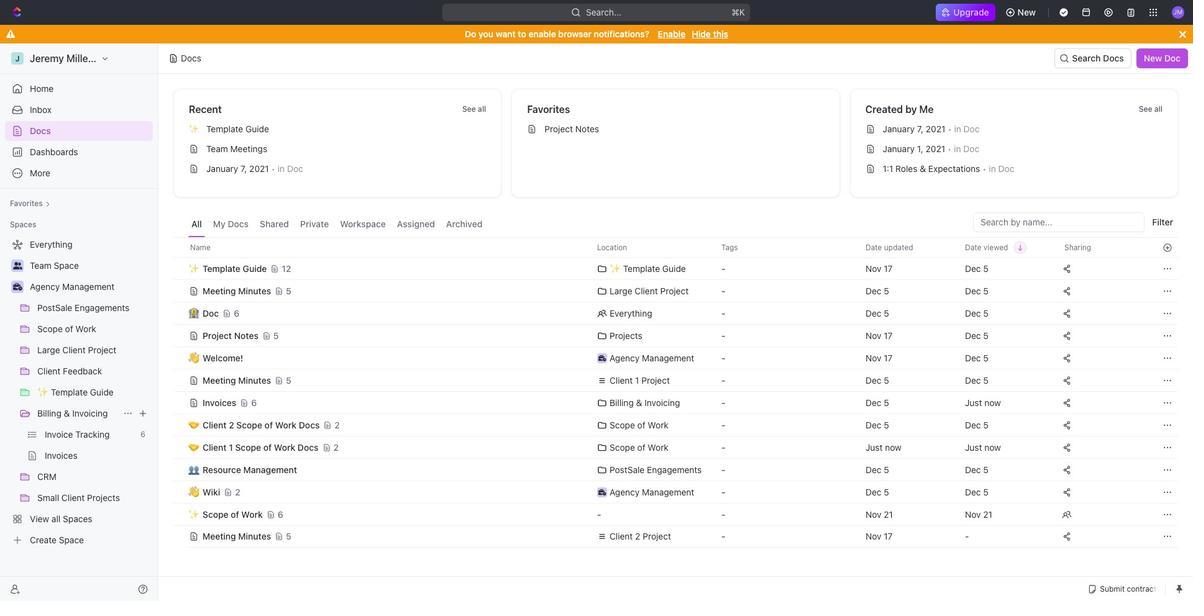Task type: locate. For each thing, give the bounding box(es) containing it.
new inside button
[[1144, 53, 1163, 63]]

1 vertical spatial project notes
[[203, 330, 259, 341]]

management up 'client 2 project'
[[642, 487, 695, 498]]

3 meeting minutes from the top
[[203, 532, 271, 542]]

row containing project notes
[[173, 324, 1179, 348]]

1 horizontal spatial team
[[206, 144, 228, 154]]

jm button
[[1169, 2, 1189, 22]]

0 horizontal spatial notes
[[234, 330, 259, 341]]

6 for invoices
[[251, 398, 257, 408]]

2 21 from the left
[[984, 510, 993, 520]]

11 row from the top
[[173, 459, 1179, 482]]

billing inside 'billing & invoicing' link
[[37, 408, 61, 419]]

• up the 1:1 roles & expectations • in doc
[[948, 144, 952, 154]]

6 row from the top
[[173, 347, 1179, 370]]

row containing client 2 scope of work docs
[[173, 413, 1179, 438]]

4 row from the top
[[173, 301, 1179, 326]]

9 row from the top
[[173, 413, 1179, 438]]

january 7, 2021 • in doc up "january 1, 2021 • in doc"
[[883, 124, 980, 134]]

billing
[[610, 398, 634, 408], [37, 408, 61, 419]]

template inside sidebar navigation
[[51, 387, 88, 398]]

me
[[920, 104, 934, 115]]

project notes
[[545, 124, 599, 134], [203, 330, 259, 341]]

1 vertical spatial favorites
[[10, 199, 43, 208]]

⌘k
[[732, 7, 746, 17]]

view all spaces
[[30, 514, 92, 525]]

1 horizontal spatial notes
[[576, 124, 599, 134]]

& down client 1 project
[[636, 398, 643, 408]]

date for date updated
[[866, 243, 883, 252]]

invoicing down ✨ template guide link
[[72, 408, 108, 419]]

1 meeting from the top
[[203, 286, 236, 296]]

3 17 from the top
[[884, 353, 893, 363]]

✨ down client feedback
[[37, 387, 48, 398]]

inbox
[[30, 104, 52, 115]]

meeting down welcome!
[[203, 375, 236, 386]]

1 vertical spatial large client project
[[37, 345, 116, 356]]

0 horizontal spatial ✨
[[37, 387, 48, 398]]

guide
[[246, 124, 269, 134], [243, 263, 267, 274], [663, 263, 686, 274], [90, 387, 114, 398]]

1 horizontal spatial postsale engagements
[[610, 465, 702, 475]]

date updated
[[866, 243, 914, 252]]

6 up invoices link
[[141, 430, 145, 440]]

17 for management
[[884, 353, 893, 363]]

1 see all button from the left
[[458, 102, 491, 117]]

5 row from the top
[[173, 324, 1179, 348]]

3 nov 17 from the top
[[866, 353, 893, 363]]

1 horizontal spatial see all button
[[1135, 102, 1168, 117]]

2021 up "january 1, 2021 • in doc"
[[926, 124, 946, 134]]

large client project down location
[[610, 286, 689, 296]]

spaces
[[10, 220, 36, 229], [63, 514, 92, 525]]

0 vertical spatial new
[[1018, 7, 1036, 17]]

team inside "link"
[[30, 261, 51, 271]]

0 vertical spatial agency management
[[30, 282, 115, 292]]

tree containing everything
[[5, 235, 153, 551]]

& right roles
[[920, 164, 926, 174]]

2 vertical spatial ✨
[[37, 387, 48, 398]]

0 horizontal spatial engagements
[[75, 303, 130, 313]]

spaces down small client projects
[[63, 514, 92, 525]]

2 meeting minutes from the top
[[203, 375, 271, 386]]

2 see from the left
[[1139, 104, 1153, 114]]

archived button
[[443, 213, 486, 238]]

✨ down recent at the top
[[189, 124, 199, 134]]

7, up 1,
[[918, 124, 924, 134]]

table
[[173, 238, 1179, 550]]

0 horizontal spatial new
[[1018, 7, 1036, 17]]

large up client feedback
[[37, 345, 60, 356]]

0 vertical spatial 7,
[[918, 124, 924, 134]]

0 vertical spatial 2021
[[926, 124, 946, 134]]

all button
[[188, 213, 205, 238]]

spaces down favorites button at the left top of page
[[10, 220, 36, 229]]

0 horizontal spatial 21
[[884, 510, 893, 520]]

meeting minutes down name
[[203, 286, 271, 296]]

5
[[984, 263, 989, 274], [286, 286, 292, 296], [884, 286, 890, 296], [984, 286, 989, 296], [884, 308, 890, 319], [984, 308, 989, 319], [274, 330, 279, 341], [984, 330, 989, 341], [984, 353, 989, 363], [286, 375, 292, 386], [884, 375, 890, 386], [984, 375, 989, 386], [884, 398, 890, 408], [884, 420, 890, 431], [984, 420, 989, 431], [884, 465, 890, 475], [984, 465, 989, 475], [884, 487, 890, 498], [984, 487, 989, 498], [286, 532, 292, 542]]

january down team meetings
[[206, 164, 238, 174]]

miller's
[[66, 53, 100, 64]]

new doc
[[1144, 53, 1181, 63]]

new
[[1018, 7, 1036, 17], [1144, 53, 1163, 63]]

space
[[54, 261, 79, 271], [59, 535, 84, 546]]

1 vertical spatial projects
[[87, 493, 120, 504]]

projects inside tree
[[87, 493, 120, 504]]

billing & invoicing down client 1 project
[[610, 398, 681, 408]]

0 horizontal spatial nov 21
[[866, 510, 893, 520]]

docs down the inbox
[[30, 126, 51, 136]]

billing down client 1 project
[[610, 398, 634, 408]]

agency management for nov
[[610, 353, 695, 363]]

docs up recent at the top
[[181, 53, 201, 63]]

0 horizontal spatial business time image
[[13, 284, 22, 291]]

billing up invoice
[[37, 408, 61, 419]]

1 vertical spatial engagements
[[647, 465, 702, 475]]

create space
[[30, 535, 84, 546]]

invoicing down client 1 project
[[645, 398, 681, 408]]

21
[[884, 510, 893, 520], [984, 510, 993, 520]]

1 minutes from the top
[[238, 286, 271, 296]]

0 vertical spatial large client project
[[610, 286, 689, 296]]

✨ template guide link
[[37, 383, 150, 403]]

assigned
[[397, 219, 435, 229]]

1 for scope
[[229, 442, 233, 453]]

1 horizontal spatial invoices
[[203, 398, 236, 408]]

row containing resource management
[[173, 459, 1179, 482]]

&
[[920, 164, 926, 174], [636, 398, 643, 408], [64, 408, 70, 419]]

january down created by me
[[883, 124, 915, 134]]

1 vertical spatial workspace
[[340, 219, 386, 229]]

2 vertical spatial agency management
[[610, 487, 695, 498]]

new inside button
[[1018, 7, 1036, 17]]

meeting for client 2 project
[[203, 532, 236, 542]]

billing & invoicing
[[610, 398, 681, 408], [37, 408, 108, 419]]

in right expectations
[[989, 164, 997, 174]]

business time image
[[599, 490, 606, 496]]

10 row from the top
[[173, 436, 1179, 460]]

14 row from the top
[[173, 525, 1179, 550]]

1 vertical spatial large
[[37, 345, 60, 356]]

2 vertical spatial agency
[[610, 487, 640, 498]]

space for team space
[[54, 261, 79, 271]]

nov 17 for 2
[[866, 532, 893, 542]]

1 17 from the top
[[884, 263, 893, 274]]

see all button for created by me
[[1135, 102, 1168, 117]]

0 horizontal spatial postsale engagements
[[37, 303, 130, 313]]

0 horizontal spatial everything
[[30, 239, 73, 250]]

1 horizontal spatial nov 21
[[966, 510, 993, 520]]

1 see all from the left
[[463, 104, 486, 114]]

large client project link
[[37, 341, 150, 361]]

meeting down name
[[203, 286, 236, 296]]

in up the shared
[[278, 164, 285, 174]]

in
[[955, 124, 962, 134], [954, 144, 962, 154], [278, 164, 285, 174], [989, 164, 997, 174]]

7, down meetings
[[241, 164, 247, 174]]

1 row from the top
[[173, 238, 1179, 258]]

in up expectations
[[954, 144, 962, 154]]

shared button
[[257, 213, 292, 238]]

management down client 1 scope of work docs
[[244, 465, 297, 475]]

0 vertical spatial postsale
[[37, 303, 72, 313]]

row containing scope of work
[[173, 503, 1179, 528]]

nov for client 2 project
[[866, 532, 882, 542]]

2021
[[926, 124, 946, 134], [926, 144, 946, 154], [249, 164, 269, 174]]

engagements inside table
[[647, 465, 702, 475]]

✨ template guide down location
[[610, 263, 686, 274]]

1 date from the left
[[866, 243, 883, 252]]

-
[[722, 263, 726, 274], [722, 286, 726, 296], [722, 308, 726, 319], [722, 330, 726, 341], [722, 353, 726, 363], [722, 375, 726, 386], [722, 398, 726, 408], [722, 420, 726, 431], [722, 442, 726, 453], [722, 465, 726, 475], [722, 487, 726, 498], [597, 510, 602, 520], [722, 510, 726, 520], [722, 532, 726, 542], [966, 532, 970, 542]]

see for recent
[[463, 104, 476, 114]]

template up team meetings
[[206, 124, 243, 134]]

template guide up team meetings
[[206, 124, 269, 134]]

january up roles
[[883, 144, 915, 154]]

invoicing
[[645, 398, 681, 408], [72, 408, 108, 419]]

6 up welcome!
[[234, 308, 240, 319]]

0 horizontal spatial ✨ template guide
[[37, 387, 114, 398]]

scope of work
[[37, 324, 96, 334], [610, 420, 669, 431], [610, 442, 669, 453], [203, 510, 263, 520]]

1 horizontal spatial &
[[636, 398, 643, 408]]

client 1 project
[[610, 375, 670, 386]]

1 21 from the left
[[884, 510, 893, 520]]

6 for scope of work
[[278, 510, 283, 520]]

0 vertical spatial engagements
[[75, 303, 130, 313]]

tracking
[[75, 430, 110, 440]]

2 nov 21 from the left
[[966, 510, 993, 520]]

team left meetings
[[206, 144, 228, 154]]

2 meeting from the top
[[203, 375, 236, 386]]

1 vertical spatial billing & invoicing
[[37, 408, 108, 419]]

✨ template guide
[[610, 263, 686, 274], [37, 387, 114, 398]]

0 vertical spatial spaces
[[10, 220, 36, 229]]

invoices down invoice
[[45, 451, 78, 461]]

in up "january 1, 2021 • in doc"
[[955, 124, 962, 134]]

docs inside sidebar navigation
[[30, 126, 51, 136]]

1 meeting minutes from the top
[[203, 286, 271, 296]]

0 horizontal spatial postsale
[[37, 303, 72, 313]]

1 horizontal spatial billing
[[610, 398, 634, 408]]

1 vertical spatial postsale engagements
[[610, 465, 702, 475]]

6
[[234, 308, 240, 319], [251, 398, 257, 408], [141, 430, 145, 440], [278, 510, 283, 520]]

expectations
[[929, 164, 981, 174]]

& inside tree
[[64, 408, 70, 419]]

docs right my
[[228, 219, 249, 229]]

projects down crm link
[[87, 493, 120, 504]]

1 horizontal spatial billing & invoicing
[[610, 398, 681, 408]]

agency management up 'client 2 project'
[[610, 487, 695, 498]]

see for created by me
[[1139, 104, 1153, 114]]

favorites inside button
[[10, 199, 43, 208]]

billing & invoicing up invoice tracking
[[37, 408, 108, 419]]

large down location
[[610, 286, 633, 296]]

0 horizontal spatial see
[[463, 104, 476, 114]]

1 vertical spatial business time image
[[599, 355, 606, 362]]

minutes for large client project
[[238, 286, 271, 296]]

0 vertical spatial notes
[[576, 124, 599, 134]]

date left the updated
[[866, 243, 883, 252]]

agency management down team space "link"
[[30, 282, 115, 292]]

agency management for dec
[[610, 487, 695, 498]]

workspace inside sidebar navigation
[[102, 53, 154, 64]]

resource management button
[[189, 459, 583, 482]]

• up the shared
[[272, 164, 275, 174]]

• up "january 1, 2021 • in doc"
[[948, 124, 952, 134]]

dec
[[966, 263, 981, 274], [866, 286, 882, 296], [966, 286, 981, 296], [866, 308, 882, 319], [966, 308, 981, 319], [966, 330, 981, 341], [966, 353, 981, 363], [866, 375, 882, 386], [966, 375, 981, 386], [866, 398, 882, 408], [866, 420, 882, 431], [966, 420, 981, 431], [866, 465, 882, 475], [966, 465, 981, 475], [866, 487, 882, 498], [966, 487, 981, 498]]

new right upgrade
[[1018, 7, 1036, 17]]

new button
[[1001, 2, 1044, 22]]

everything
[[30, 239, 73, 250], [610, 308, 653, 319]]

projects inside table
[[610, 330, 643, 341]]

1 horizontal spatial favorites
[[527, 104, 570, 115]]

2 see all button from the left
[[1135, 102, 1168, 117]]

notes inside project notes link
[[576, 124, 599, 134]]

resource
[[203, 465, 241, 475]]

jeremy
[[30, 53, 64, 64]]

large client project up feedback
[[37, 345, 116, 356]]

0 horizontal spatial see all
[[463, 104, 486, 114]]

template guide down name
[[203, 263, 267, 274]]

management inside button
[[244, 465, 297, 475]]

guide inside tree
[[90, 387, 114, 398]]

1 horizontal spatial business time image
[[599, 355, 606, 362]]

workspace right 'miller's'
[[102, 53, 154, 64]]

0 horizontal spatial all
[[52, 514, 60, 525]]

tab list
[[188, 213, 486, 238]]

see all for created by me
[[1139, 104, 1163, 114]]

17 for template
[[884, 263, 893, 274]]

2021 down meetings
[[249, 164, 269, 174]]

meeting for large client project
[[203, 286, 236, 296]]

work
[[75, 324, 96, 334], [275, 420, 297, 431], [648, 420, 669, 431], [274, 442, 295, 453], [648, 442, 669, 453], [241, 510, 263, 520]]

0 vertical spatial project notes
[[545, 124, 599, 134]]

1 see from the left
[[463, 104, 476, 114]]

0 horizontal spatial project notes
[[203, 330, 259, 341]]

billing & invoicing link
[[37, 404, 118, 424]]

see
[[463, 104, 476, 114], [1139, 104, 1153, 114]]

1 horizontal spatial 7,
[[918, 124, 924, 134]]

postsale engagements
[[37, 303, 130, 313], [610, 465, 702, 475]]

sidebar navigation
[[0, 44, 161, 602]]

shared
[[260, 219, 289, 229]]

& up invoice
[[64, 408, 70, 419]]

0 vertical spatial agency
[[30, 282, 60, 292]]

more button
[[5, 164, 153, 183]]

7,
[[918, 124, 924, 134], [241, 164, 247, 174]]

doc inside table
[[203, 308, 219, 319]]

1 vertical spatial team
[[30, 261, 51, 271]]

space for create space
[[59, 535, 84, 546]]

see all
[[463, 104, 486, 114], [1139, 104, 1163, 114]]

0 horizontal spatial date
[[866, 243, 883, 252]]

search docs
[[1073, 53, 1125, 63]]

just
[[966, 398, 983, 408], [866, 442, 883, 453], [966, 442, 983, 453]]

0 vertical spatial 1
[[636, 375, 639, 386]]

1 nov 17 from the top
[[866, 263, 893, 274]]

user group image
[[13, 262, 22, 270]]

docs right search
[[1104, 53, 1125, 63]]

2 vertical spatial 2021
[[249, 164, 269, 174]]

docs down the client 2 scope of work docs
[[298, 442, 319, 453]]

dashboards
[[30, 147, 78, 157]]

crm
[[37, 472, 57, 482]]

0 horizontal spatial large
[[37, 345, 60, 356]]

1 horizontal spatial spaces
[[63, 514, 92, 525]]

1 vertical spatial ✨ template guide
[[37, 387, 114, 398]]

2 row from the top
[[173, 256, 1179, 281]]

3 minutes from the top
[[238, 532, 271, 542]]

template down client feedback
[[51, 387, 88, 398]]

0 vertical spatial space
[[54, 261, 79, 271]]

date updated button
[[859, 238, 921, 257]]

assigned button
[[394, 213, 438, 238]]

meeting minutes down "wiki"
[[203, 532, 271, 542]]

workspace inside button
[[340, 219, 386, 229]]

0 horizontal spatial large client project
[[37, 345, 116, 356]]

home
[[30, 83, 54, 94]]

meeting minutes down welcome!
[[203, 375, 271, 386]]

12
[[282, 263, 291, 274]]

0 vertical spatial ✨
[[189, 124, 199, 134]]

6 up the client 2 scope of work docs
[[251, 398, 257, 408]]

now for dec 5
[[985, 398, 1002, 408]]

view
[[30, 514, 49, 525]]

1 horizontal spatial workspace
[[340, 219, 386, 229]]

row containing invoices
[[173, 391, 1179, 416]]

1 vertical spatial billing
[[37, 408, 61, 419]]

1 vertical spatial template guide
[[203, 263, 267, 274]]

invoices inside tree
[[45, 451, 78, 461]]

large
[[610, 286, 633, 296], [37, 345, 60, 356]]

spaces inside tree
[[63, 514, 92, 525]]

meeting down "wiki"
[[203, 532, 236, 542]]

0 vertical spatial billing & invoicing
[[610, 398, 681, 408]]

meeting
[[203, 286, 236, 296], [203, 375, 236, 386], [203, 532, 236, 542]]

0 vertical spatial large
[[610, 286, 633, 296]]

1 vertical spatial space
[[59, 535, 84, 546]]

postsale inside sidebar navigation
[[37, 303, 72, 313]]

postsale engagements inside tree
[[37, 303, 130, 313]]

new right the search docs
[[1144, 53, 1163, 63]]

filter button
[[1148, 213, 1179, 233]]

0 vertical spatial business time image
[[13, 284, 22, 291]]

✨ template guide up 'billing & invoicing' link
[[37, 387, 114, 398]]

✨ down location
[[610, 263, 621, 274]]

2 horizontal spatial &
[[920, 164, 926, 174]]

business time image
[[13, 284, 22, 291], [599, 355, 606, 362]]

0 vertical spatial january 7, 2021 • in doc
[[883, 124, 980, 134]]

✨
[[189, 124, 199, 134], [610, 263, 621, 274], [37, 387, 48, 398]]

1 vertical spatial everything
[[610, 308, 653, 319]]

engagements inside tree
[[75, 303, 130, 313]]

2 see all from the left
[[1139, 104, 1163, 114]]

row
[[173, 238, 1179, 258], [173, 256, 1179, 281], [173, 279, 1179, 304], [173, 301, 1179, 326], [173, 324, 1179, 348], [173, 347, 1179, 370], [173, 368, 1179, 393], [173, 391, 1179, 416], [173, 413, 1179, 438], [173, 436, 1179, 460], [173, 459, 1179, 482], [173, 480, 1179, 505], [173, 503, 1179, 528], [173, 525, 1179, 550]]

space inside team space "link"
[[54, 261, 79, 271]]

all for recent
[[478, 104, 486, 114]]

large client project inside sidebar navigation
[[37, 345, 116, 356]]

0 horizontal spatial see all button
[[458, 102, 491, 117]]

scope of work inside scope of work 'link'
[[37, 324, 96, 334]]

workspace right private
[[340, 219, 386, 229]]

1 horizontal spatial engagements
[[647, 465, 702, 475]]

1 horizontal spatial large
[[610, 286, 633, 296]]

tree inside sidebar navigation
[[5, 235, 153, 551]]

docs up client 1 scope of work docs
[[299, 420, 320, 431]]

space down the view all spaces link
[[59, 535, 84, 546]]

management down team space "link"
[[62, 282, 115, 292]]

1 horizontal spatial 1
[[636, 375, 639, 386]]

2 horizontal spatial all
[[1155, 104, 1163, 114]]

1 horizontal spatial all
[[478, 104, 486, 114]]

agency right business time image
[[610, 487, 640, 498]]

tab list containing all
[[188, 213, 486, 238]]

2 vertical spatial minutes
[[238, 532, 271, 542]]

jeremy miller's workspace, , element
[[11, 52, 24, 65]]

agency down 'team space'
[[30, 282, 60, 292]]

favorites
[[527, 104, 570, 115], [10, 199, 43, 208]]

12 row from the top
[[173, 480, 1179, 505]]

2 date from the left
[[966, 243, 982, 252]]

• right expectations
[[983, 164, 987, 174]]

1 horizontal spatial projects
[[610, 330, 643, 341]]

6 down resource management
[[278, 510, 283, 520]]

0 vertical spatial everything
[[30, 239, 73, 250]]

3 meeting from the top
[[203, 532, 236, 542]]

0 vertical spatial template guide
[[206, 124, 269, 134]]

recent
[[189, 104, 222, 115]]

0 horizontal spatial invoices
[[45, 451, 78, 461]]

1 vertical spatial ✨
[[610, 263, 621, 274]]

2021 right 1,
[[926, 144, 946, 154]]

0 vertical spatial workspace
[[102, 53, 154, 64]]

17 for 2
[[884, 532, 893, 542]]

doc inside button
[[1165, 53, 1181, 63]]

agency up client 1 project
[[610, 353, 640, 363]]

january 7, 2021 • in doc down meetings
[[206, 164, 303, 174]]

tree
[[5, 235, 153, 551]]

invoices down welcome!
[[203, 398, 236, 408]]

do
[[465, 29, 477, 39]]

1 horizontal spatial ✨ template guide
[[610, 263, 686, 274]]

2 vertical spatial meeting
[[203, 532, 236, 542]]

client
[[635, 286, 658, 296], [62, 345, 86, 356], [37, 366, 61, 377], [610, 375, 633, 386], [203, 420, 227, 431], [203, 442, 227, 453], [62, 493, 85, 504], [610, 532, 633, 542]]

welcome! button
[[189, 347, 583, 370]]

0 horizontal spatial &
[[64, 408, 70, 419]]

just for just now
[[966, 442, 983, 453]]

date left viewed
[[966, 243, 982, 252]]

space down everything link
[[54, 261, 79, 271]]

team right the user group 'icon'
[[30, 261, 51, 271]]

engagements
[[75, 303, 130, 313], [647, 465, 702, 475]]

location
[[597, 243, 628, 252]]

1 vertical spatial &
[[636, 398, 643, 408]]

0 vertical spatial billing
[[610, 398, 634, 408]]

8 row from the top
[[173, 391, 1179, 416]]

1 horizontal spatial 21
[[984, 510, 993, 520]]

minutes
[[238, 286, 271, 296], [238, 375, 271, 386], [238, 532, 271, 542]]

space inside create space 'link'
[[59, 535, 84, 546]]

projects up client 1 project
[[610, 330, 643, 341]]

1 vertical spatial spaces
[[63, 514, 92, 525]]

agency management up client 1 project
[[610, 353, 695, 363]]

2 minutes from the top
[[238, 375, 271, 386]]

4 nov 17 from the top
[[866, 532, 893, 542]]

agency
[[30, 282, 60, 292], [610, 353, 640, 363], [610, 487, 640, 498]]

business time image inside table
[[599, 355, 606, 362]]

4 17 from the top
[[884, 532, 893, 542]]

doc
[[1165, 53, 1181, 63], [964, 124, 980, 134], [964, 144, 980, 154], [287, 164, 303, 174], [999, 164, 1015, 174], [203, 308, 219, 319]]

1 vertical spatial invoicing
[[72, 408, 108, 419]]

0 horizontal spatial team
[[30, 261, 51, 271]]

invoices inside table
[[203, 398, 236, 408]]

everything link
[[5, 235, 150, 255]]

13 row from the top
[[173, 503, 1179, 528]]

create
[[30, 535, 57, 546]]

1:1
[[883, 164, 894, 174]]



Task type: vqa. For each thing, say whether or not it's contained in the screenshot.
Invite by name or email text box
no



Task type: describe. For each thing, give the bounding box(es) containing it.
minutes for client 1 project
[[238, 375, 271, 386]]

date for date viewed
[[966, 243, 982, 252]]

2 vertical spatial january
[[206, 164, 238, 174]]

sharing
[[1065, 243, 1092, 252]]

table containing template guide
[[173, 238, 1179, 550]]

small client projects
[[37, 493, 120, 504]]

small
[[37, 493, 59, 504]]

just now for 5
[[966, 398, 1002, 408]]

1 nov 21 from the left
[[866, 510, 893, 520]]

0 vertical spatial invoicing
[[645, 398, 681, 408]]

all inside sidebar navigation
[[52, 514, 60, 525]]

search docs button
[[1055, 48, 1132, 68]]

invoice tracking
[[45, 430, 110, 440]]

2 for client 1 scope of work docs
[[334, 442, 339, 453]]

my docs
[[213, 219, 249, 229]]

1 horizontal spatial postsale
[[610, 465, 645, 475]]

agency management inside tree
[[30, 282, 115, 292]]

1 horizontal spatial ✨
[[189, 124, 199, 134]]

dashboards link
[[5, 142, 153, 162]]

• inside the 1:1 roles & expectations • in doc
[[983, 164, 987, 174]]

everything inside tree
[[30, 239, 73, 250]]

2 for wiki
[[235, 487, 241, 498]]

0 vertical spatial &
[[920, 164, 926, 174]]

invoices link
[[45, 446, 150, 466]]

see all for recent
[[463, 104, 486, 114]]

created by me
[[866, 104, 934, 115]]

6 for doc
[[234, 308, 240, 319]]

scope of work link
[[37, 320, 150, 339]]

0 vertical spatial favorites
[[527, 104, 570, 115]]

row containing welcome!
[[173, 347, 1179, 370]]

crm link
[[37, 468, 150, 487]]

you
[[479, 29, 494, 39]]

archived
[[446, 219, 483, 229]]

jm
[[1174, 8, 1183, 16]]

client 2 scope of work docs
[[203, 420, 320, 431]]

7 row from the top
[[173, 368, 1179, 393]]

home link
[[5, 79, 153, 99]]

2 for client 2 scope of work docs
[[335, 420, 340, 431]]

nov 17 for template
[[866, 263, 893, 274]]

this
[[713, 29, 729, 39]]

minutes for client 2 project
[[238, 532, 271, 542]]

work inside 'link'
[[75, 324, 96, 334]]

meeting minutes for large client project
[[203, 286, 271, 296]]

management inside sidebar navigation
[[62, 282, 115, 292]]

feedback
[[63, 366, 102, 377]]

meetings
[[230, 144, 267, 154]]

✨ template guide inside tree
[[37, 387, 114, 398]]

now for just now
[[985, 442, 1002, 453]]

agency inside agency management link
[[30, 282, 60, 292]]

browser
[[559, 29, 592, 39]]

january 1, 2021 • in doc
[[883, 144, 980, 154]]

management up client 1 project
[[642, 353, 695, 363]]

project notes link
[[522, 119, 835, 139]]

nov for agency management
[[866, 353, 882, 363]]

updated
[[885, 243, 914, 252]]

viewed
[[984, 243, 1009, 252]]

wiki
[[203, 487, 220, 498]]

2 horizontal spatial ✨
[[610, 263, 621, 274]]

everything inside table
[[610, 308, 653, 319]]

roles
[[896, 164, 918, 174]]

name
[[190, 243, 211, 252]]

filter
[[1153, 217, 1174, 228]]

template down location
[[623, 263, 660, 274]]

2 nov 17 from the top
[[866, 330, 893, 341]]

nov for projects
[[866, 330, 882, 341]]

agency for dec 5
[[610, 487, 640, 498]]

business time image inside tree
[[13, 284, 22, 291]]

new for new
[[1018, 7, 1036, 17]]

row containing name
[[173, 238, 1179, 258]]

meeting minutes for client 2 project
[[203, 532, 271, 542]]

private button
[[297, 213, 332, 238]]

1 vertical spatial january
[[883, 144, 915, 154]]

small client projects link
[[37, 489, 150, 509]]

team space
[[30, 261, 79, 271]]

1 vertical spatial 2021
[[926, 144, 946, 154]]

hide
[[692, 29, 711, 39]]

notifications?
[[594, 29, 650, 39]]

see all button for recent
[[458, 102, 491, 117]]

2 17 from the top
[[884, 330, 893, 341]]

upgrade link
[[937, 4, 996, 21]]

by
[[906, 104, 917, 115]]

client 1 scope of work docs
[[203, 442, 319, 453]]

invoice tracking link
[[45, 425, 136, 445]]

welcome!
[[203, 353, 243, 363]]

✨ inside sidebar navigation
[[37, 387, 48, 398]]

nov 17 for management
[[866, 353, 893, 363]]

enable
[[658, 29, 686, 39]]

all for created by me
[[1155, 104, 1163, 114]]

1,
[[918, 144, 924, 154]]

just now for now
[[966, 442, 1002, 453]]

meeting for client 1 project
[[203, 375, 236, 386]]

6 inside sidebar navigation
[[141, 430, 145, 440]]

team meetings
[[206, 144, 267, 154]]

client 2 project
[[610, 532, 671, 542]]

row containing client 1 scope of work docs
[[173, 436, 1179, 460]]

new doc button
[[1137, 48, 1189, 68]]

1 vertical spatial january 7, 2021 • in doc
[[206, 164, 303, 174]]

agency for nov 17
[[610, 353, 640, 363]]

resource management
[[203, 465, 297, 475]]

team for team meetings
[[206, 144, 228, 154]]

my docs button
[[210, 213, 252, 238]]

0 vertical spatial ✨ template guide
[[610, 263, 686, 274]]

inbox link
[[5, 100, 153, 120]]

workspace button
[[337, 213, 389, 238]]

row containing doc
[[173, 301, 1179, 326]]

jeremy miller's workspace
[[30, 53, 154, 64]]

view all spaces link
[[5, 510, 150, 530]]

want
[[496, 29, 516, 39]]

postsale engagements link
[[37, 298, 150, 318]]

team space link
[[30, 256, 150, 276]]

date viewed
[[966, 243, 1009, 252]]

row containing template guide
[[173, 256, 1179, 281]]

docs link
[[5, 121, 153, 141]]

template guide inside table
[[203, 263, 267, 274]]

scope inside 'link'
[[37, 324, 63, 334]]

project inside tree
[[88, 345, 116, 356]]

nov for ✨ template guide
[[866, 263, 882, 274]]

1 horizontal spatial project notes
[[545, 124, 599, 134]]

more
[[30, 168, 50, 178]]

meeting minutes for client 1 project
[[203, 375, 271, 386]]

to
[[518, 29, 526, 39]]

billing & invoicing inside sidebar navigation
[[37, 408, 108, 419]]

team for team space
[[30, 261, 51, 271]]

favorites button
[[5, 196, 55, 211]]

filter button
[[1148, 213, 1179, 233]]

0 vertical spatial january
[[883, 124, 915, 134]]

all
[[191, 219, 202, 229]]

of inside scope of work 'link'
[[65, 324, 73, 334]]

Search by name... text field
[[981, 213, 1138, 232]]

project notes inside table
[[203, 330, 259, 341]]

3 row from the top
[[173, 279, 1179, 304]]

client feedback
[[37, 366, 102, 377]]

invoice
[[45, 430, 73, 440]]

invoicing inside tree
[[72, 408, 108, 419]]

1 vertical spatial 7,
[[241, 164, 247, 174]]

large inside table
[[610, 286, 633, 296]]

large inside tree
[[37, 345, 60, 356]]

new for new doc
[[1144, 53, 1163, 63]]

date viewed button
[[958, 238, 1027, 257]]

just for dec 5
[[966, 398, 983, 408]]

private
[[300, 219, 329, 229]]

row containing wiki
[[173, 480, 1179, 505]]

1 for project
[[636, 375, 639, 386]]

template down name
[[203, 263, 241, 274]]

do you want to enable browser notifications? enable hide this
[[465, 29, 729, 39]]

my
[[213, 219, 226, 229]]

& inside table
[[636, 398, 643, 408]]

• inside "january 1, 2021 • in doc"
[[948, 144, 952, 154]]

upgrade
[[954, 7, 990, 17]]

1:1 roles & expectations • in doc
[[883, 164, 1015, 174]]



